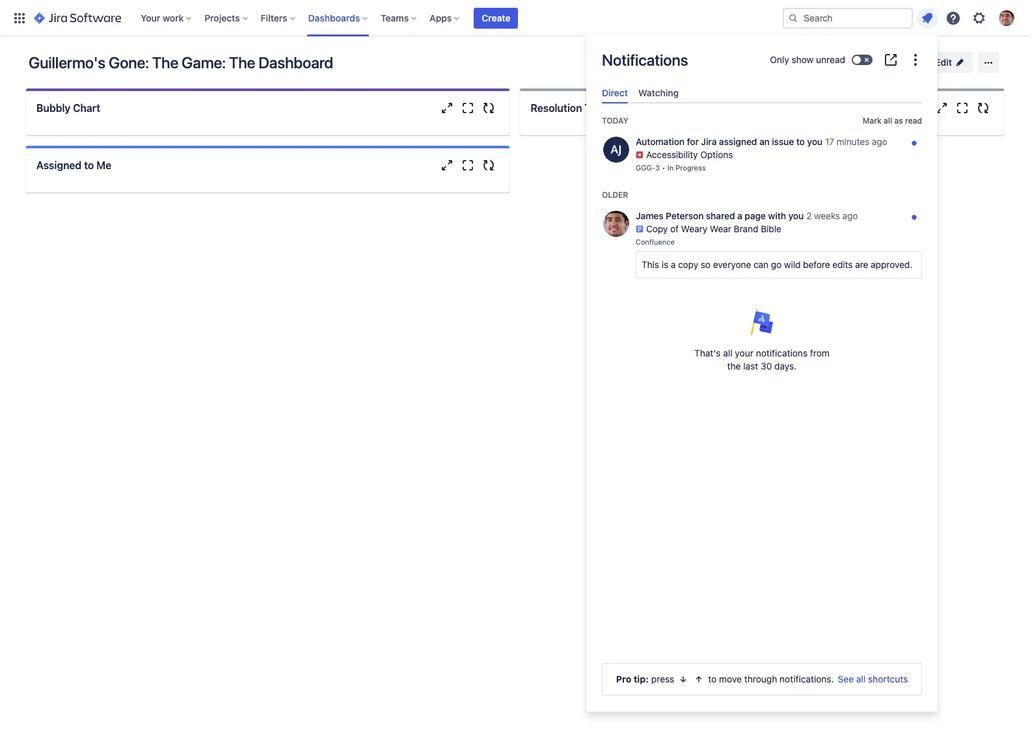 Task type: describe. For each thing, give the bounding box(es) containing it.
notifications.
[[780, 674, 834, 685]]

refresh resolution time: guillermo's gone: the game image
[[976, 100, 992, 116]]

dashboards button
[[304, 7, 373, 28]]

bubbly
[[36, 102, 71, 114]]

refresh
[[869, 57, 902, 68]]

this is a copy so everyone can go wild before edits are approved.
[[642, 259, 913, 270]]

maximize bubbly chart image
[[461, 100, 476, 116]]

notifications
[[756, 348, 808, 359]]

to move through notifications.
[[709, 674, 834, 685]]

refresh image
[[905, 57, 915, 68]]

1 horizontal spatial guillermo's
[[615, 102, 670, 114]]

the for guillermo's
[[229, 53, 255, 72]]

assigned to me
[[36, 160, 111, 171]]

read
[[906, 116, 923, 126]]

refresh bubbly chart image
[[481, 100, 497, 116]]

0 horizontal spatial the
[[152, 53, 178, 72]]

through
[[745, 674, 778, 685]]

this
[[642, 259, 660, 270]]

time:
[[585, 102, 612, 114]]

game
[[725, 102, 753, 114]]

as
[[895, 116, 904, 126]]

arrow down image
[[679, 674, 689, 685]]

see all shortcuts button
[[838, 673, 908, 686]]

maximize resolution time: guillermo's gone: the game image
[[955, 100, 971, 116]]

approved.
[[871, 259, 913, 270]]

help image
[[946, 10, 962, 26]]

primary element
[[8, 0, 783, 36]]

your work button
[[137, 7, 197, 28]]

resolution time: guillermo's gone: the game
[[531, 102, 753, 114]]

appswitcher icon image
[[12, 10, 27, 26]]

star guillermo's gone: the game: the dashboard image
[[837, 55, 852, 71]]

see
[[838, 674, 854, 685]]

edit icon image
[[955, 57, 965, 68]]

pro
[[616, 674, 632, 685]]

that's all your notifications from the last 30 days.
[[695, 348, 830, 372]]

tab list inside notifications dialog
[[597, 82, 928, 104]]

maximize assigned to me image
[[461, 158, 476, 173]]

chart
[[73, 102, 100, 114]]

unread
[[816, 54, 846, 65]]

everyone
[[713, 259, 751, 270]]

your
[[141, 12, 160, 23]]

direct
[[602, 87, 628, 98]]

is
[[662, 259, 669, 270]]

resolution
[[531, 102, 582, 114]]

to inside notifications dialog
[[709, 674, 717, 685]]

the for resolution
[[704, 102, 722, 114]]

Search field
[[783, 7, 913, 28]]

only show unread
[[770, 54, 846, 65]]

1 vertical spatial gone:
[[673, 102, 701, 114]]

game:
[[182, 53, 226, 72]]

expand resolution time: guillermo's gone: the game image
[[934, 100, 950, 116]]

expand assigned to me image
[[440, 158, 455, 173]]

all for mark
[[884, 116, 893, 126]]

more dashboard actions image
[[981, 55, 997, 70]]

can
[[754, 259, 769, 270]]

edit link
[[928, 52, 973, 73]]

older
[[602, 190, 628, 200]]

teams
[[381, 12, 409, 23]]

mark
[[863, 116, 882, 126]]

dashboards
[[308, 12, 360, 23]]

mark all as read button
[[863, 115, 923, 127]]

me
[[96, 160, 111, 171]]

projects
[[205, 12, 240, 23]]

projects button
[[201, 7, 253, 28]]

press
[[652, 674, 675, 685]]

arrow up image
[[694, 674, 705, 685]]



Task type: locate. For each thing, give the bounding box(es) containing it.
all up the on the right of the page
[[723, 348, 733, 359]]

james peterson image
[[604, 211, 630, 237]]

guillermo's up the bubbly chart
[[29, 53, 105, 72]]

notifications
[[602, 51, 688, 69]]

more image
[[908, 52, 924, 68]]

create button
[[474, 7, 519, 28]]

go
[[771, 259, 782, 270]]

1 vertical spatial to
[[709, 674, 717, 685]]

all inside that's all your notifications from the last 30 days.
[[723, 348, 733, 359]]

the left game
[[704, 102, 722, 114]]

notifications dialog
[[587, 34, 938, 712]]

today
[[602, 116, 629, 125]]

expand bubbly chart image
[[440, 100, 455, 116]]

open notifications in a new tab image
[[883, 52, 899, 68]]

only
[[770, 54, 790, 65]]

to right arrow up icon
[[709, 674, 717, 685]]

before
[[803, 259, 830, 270]]

30
[[761, 361, 772, 372]]

last
[[744, 361, 759, 372]]

that's
[[695, 348, 721, 359]]

your profile and settings image
[[999, 10, 1015, 26]]

all
[[884, 116, 893, 126], [723, 348, 733, 359], [857, 674, 866, 685]]

your notifications sorted by most recent feed
[[597, 115, 928, 296]]

edit
[[936, 57, 952, 68]]

automation for jira image
[[604, 137, 630, 163]]

banner
[[0, 0, 1031, 36]]

teams button
[[377, 7, 422, 28]]

guillermo's
[[29, 53, 105, 72], [615, 102, 670, 114]]

work
[[163, 12, 184, 23]]

all for see
[[857, 674, 866, 685]]

create
[[482, 12, 511, 23]]

the left game:
[[152, 53, 178, 72]]

filters button
[[257, 7, 301, 28]]

refresh button
[[861, 52, 923, 73]]

days.
[[775, 361, 797, 372]]

1 vertical spatial guillermo's
[[615, 102, 670, 114]]

mark all as read
[[863, 116, 923, 126]]

1 horizontal spatial gone:
[[673, 102, 701, 114]]

your
[[735, 348, 754, 359]]

to left me
[[84, 160, 94, 171]]

0 horizontal spatial to
[[84, 160, 94, 171]]

so
[[701, 259, 711, 270]]

all inside see all shortcuts button
[[857, 674, 866, 685]]

gone:
[[109, 53, 149, 72], [673, 102, 701, 114]]

a
[[671, 259, 676, 270]]

settings image
[[972, 10, 988, 26]]

0 vertical spatial to
[[84, 160, 94, 171]]

banner containing your work
[[0, 0, 1031, 36]]

all right see
[[857, 674, 866, 685]]

apps button
[[426, 7, 465, 28]]

0 vertical spatial gone:
[[109, 53, 149, 72]]

the
[[152, 53, 178, 72], [229, 53, 255, 72], [704, 102, 722, 114]]

wild
[[784, 259, 801, 270]]

1 vertical spatial all
[[723, 348, 733, 359]]

dashboard
[[259, 53, 333, 72]]

all for that's
[[723, 348, 733, 359]]

1 horizontal spatial all
[[857, 674, 866, 685]]

tab list containing direct
[[597, 82, 928, 104]]

all left as on the top of the page
[[884, 116, 893, 126]]

1 horizontal spatial the
[[229, 53, 255, 72]]

2 vertical spatial all
[[857, 674, 866, 685]]

from
[[811, 348, 830, 359]]

tab list
[[597, 82, 928, 104]]

2 horizontal spatial the
[[704, 102, 722, 114]]

to
[[84, 160, 94, 171], [709, 674, 717, 685]]

guillermo's down watching
[[615, 102, 670, 114]]

show
[[792, 54, 814, 65]]

notifications image
[[920, 10, 936, 26]]

bubbly chart
[[36, 102, 100, 114]]

see all shortcuts
[[838, 674, 908, 685]]

filters
[[261, 12, 287, 23]]

apps
[[430, 12, 452, 23]]

assigned
[[36, 160, 82, 171]]

gone: down watching
[[673, 102, 701, 114]]

the right game:
[[229, 53, 255, 72]]

pro tip: press
[[616, 674, 675, 685]]

all inside the mark all as read button
[[884, 116, 893, 126]]

gone: down your at the top
[[109, 53, 149, 72]]

0 horizontal spatial all
[[723, 348, 733, 359]]

are
[[856, 259, 869, 270]]

move
[[719, 674, 742, 685]]

refresh assigned to me image
[[481, 158, 497, 173]]

search image
[[788, 13, 799, 23]]

2 horizontal spatial all
[[884, 116, 893, 126]]

this is a copy so everyone can go wild before edits are approved. button
[[636, 252, 923, 279]]

shortcuts
[[868, 674, 908, 685]]

0 horizontal spatial gone:
[[109, 53, 149, 72]]

edits
[[833, 259, 853, 270]]

watching
[[639, 87, 679, 98]]

0 vertical spatial all
[[884, 116, 893, 126]]

your work
[[141, 12, 184, 23]]

1 horizontal spatial to
[[709, 674, 717, 685]]

jira software image
[[34, 10, 121, 26], [34, 10, 121, 26]]

0 vertical spatial guillermo's
[[29, 53, 105, 72]]

copy
[[678, 259, 699, 270]]

tip:
[[634, 674, 649, 685]]

the
[[728, 361, 741, 372]]

guillermo's gone: the game: the dashboard
[[29, 53, 333, 72]]

0 horizontal spatial guillermo's
[[29, 53, 105, 72]]



Task type: vqa. For each thing, say whether or not it's contained in the screenshot.
all inside the Your notifications sorted by most recent feed
yes



